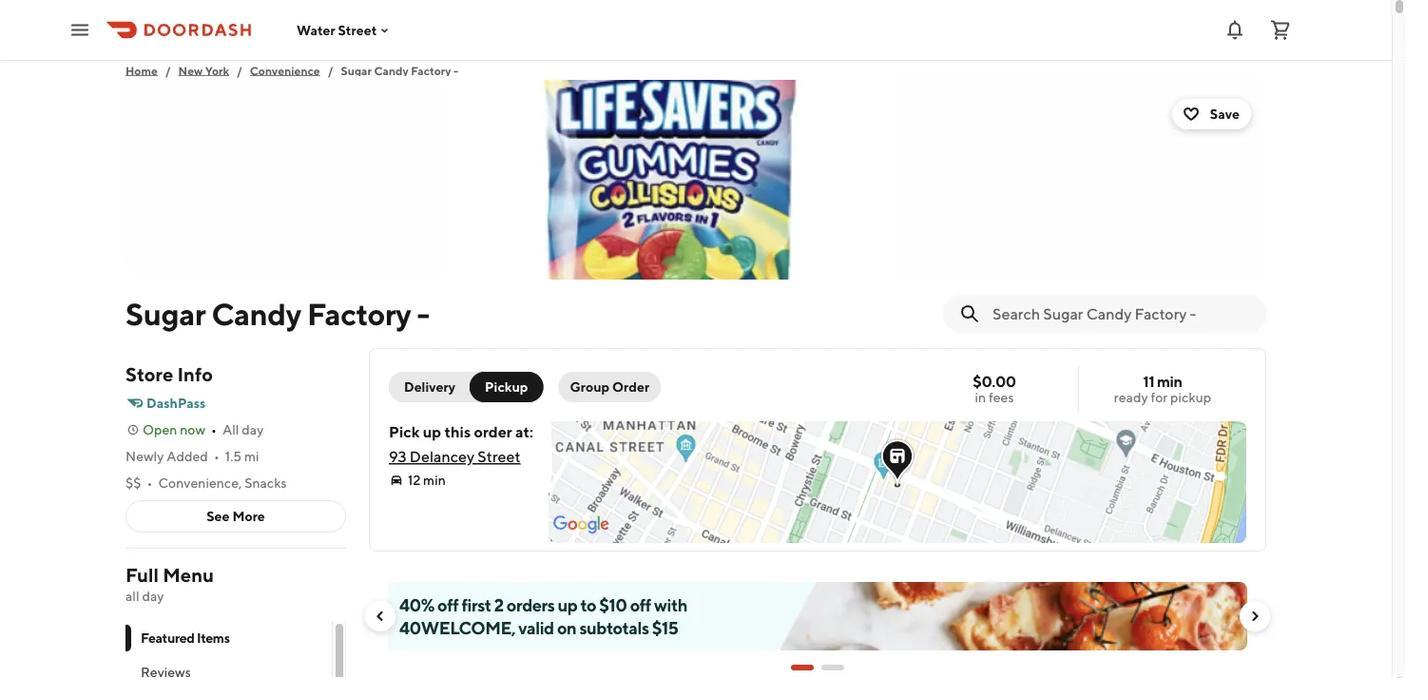 Task type: locate. For each thing, give the bounding box(es) containing it.
1 vertical spatial day
[[142, 588, 164, 604]]

• left the 1.5
[[214, 448, 219, 464]]

/
[[165, 64, 171, 77], [237, 64, 242, 77], [328, 64, 333, 77]]

water street button
[[297, 22, 392, 38]]

candy up info
[[211, 296, 301, 331]]

see more button
[[126, 501, 345, 532]]

water street
[[297, 22, 377, 38]]

street
[[338, 22, 377, 38], [478, 447, 521, 466]]

off
[[438, 594, 459, 615], [630, 594, 651, 615]]

candy
[[374, 64, 409, 77], [211, 296, 301, 331]]

water
[[297, 22, 335, 38]]

0 vertical spatial sugar
[[341, 64, 372, 77]]

40welcome,
[[399, 617, 515, 638]]

off up 40welcome,
[[438, 594, 459, 615]]

1 vertical spatial up
[[558, 594, 578, 615]]

powered by google image
[[554, 515, 610, 534]]

11
[[1143, 372, 1155, 390]]

-
[[454, 64, 458, 77], [417, 296, 430, 331]]

1 horizontal spatial sugar
[[341, 64, 372, 77]]

0 vertical spatial •
[[211, 422, 217, 437]]

snacks
[[245, 475, 287, 491]]

0 horizontal spatial up
[[423, 423, 441, 441]]

0 vertical spatial up
[[423, 423, 441, 441]]

1 vertical spatial factory
[[307, 296, 411, 331]]

1 horizontal spatial min
[[1157, 372, 1183, 390]]

min right the 12
[[423, 472, 446, 488]]

featured
[[141, 630, 195, 646]]

street inside 'pick up this order at: 93 delancey street'
[[478, 447, 521, 466]]

up inside 40% off first 2 orders up to $10 off with 40welcome, valid on subtotals $15
[[558, 594, 578, 615]]

1 horizontal spatial up
[[558, 594, 578, 615]]

newly added • 1.5 mi
[[126, 448, 259, 464]]

newly
[[126, 448, 164, 464]]

Pickup radio
[[470, 372, 543, 402]]

1 vertical spatial min
[[423, 472, 446, 488]]

street right water
[[338, 22, 377, 38]]

sugar down water street popup button
[[341, 64, 372, 77]]

previous button of carousel image
[[373, 609, 388, 624]]

0 items, open order cart image
[[1270, 19, 1292, 41]]

pick up this order at: 93 delancey street
[[389, 423, 534, 466]]

0 horizontal spatial off
[[438, 594, 459, 615]]

new york link
[[178, 61, 229, 80]]

open
[[143, 422, 177, 437]]

off right $10
[[630, 594, 651, 615]]

1 vertical spatial street
[[478, 447, 521, 466]]

• left all
[[211, 422, 217, 437]]

• all day
[[211, 422, 264, 437]]

0 horizontal spatial day
[[142, 588, 164, 604]]

1 horizontal spatial street
[[478, 447, 521, 466]]

93 delancey street link
[[389, 447, 521, 466]]

on
[[557, 617, 576, 638]]

Item Search search field
[[993, 303, 1251, 324]]

0 horizontal spatial min
[[423, 472, 446, 488]]

min
[[1157, 372, 1183, 390], [423, 472, 446, 488]]

store
[[126, 363, 173, 386]]

/ down water street
[[328, 64, 333, 77]]

•
[[211, 422, 217, 437], [214, 448, 219, 464], [147, 475, 153, 491]]

12
[[408, 472, 421, 488]]

factory
[[411, 64, 451, 77], [307, 296, 411, 331]]

1 horizontal spatial day
[[242, 422, 264, 437]]

$$ • convenience, snacks
[[126, 475, 287, 491]]

items
[[197, 630, 230, 646]]

1 / from the left
[[165, 64, 171, 77]]

min for 11
[[1157, 372, 1183, 390]]

order methods option group
[[389, 372, 543, 402]]

0 vertical spatial min
[[1157, 372, 1183, 390]]

93
[[389, 447, 407, 466]]

day
[[242, 422, 264, 437], [142, 588, 164, 604]]

open now
[[143, 422, 205, 437]]

2 vertical spatial •
[[147, 475, 153, 491]]

0 horizontal spatial -
[[417, 296, 430, 331]]

Delivery radio
[[389, 372, 482, 402]]

open menu image
[[68, 19, 91, 41]]

delancey
[[410, 447, 475, 466]]

candy down water street popup button
[[374, 64, 409, 77]]

2 horizontal spatial /
[[328, 64, 333, 77]]

min right 11
[[1157, 372, 1183, 390]]

0 horizontal spatial /
[[165, 64, 171, 77]]

0 horizontal spatial street
[[338, 22, 377, 38]]

min inside the 11 min ready for pickup
[[1157, 372, 1183, 390]]

mi
[[244, 448, 259, 464]]

1 vertical spatial candy
[[211, 296, 301, 331]]

street down order in the bottom left of the page
[[478, 447, 521, 466]]

up left this
[[423, 423, 441, 441]]

1 off from the left
[[438, 594, 459, 615]]

convenience
[[250, 64, 320, 77]]

1 horizontal spatial off
[[630, 594, 651, 615]]

day inside full menu all day
[[142, 588, 164, 604]]

/ left new
[[165, 64, 171, 77]]

added
[[167, 448, 208, 464]]

this
[[444, 423, 471, 441]]

/ right york
[[237, 64, 242, 77]]

ready
[[1114, 389, 1148, 405]]

$10
[[599, 594, 627, 615]]

select promotional banner element
[[791, 650, 844, 678]]

• right $$
[[147, 475, 153, 491]]

$0.00
[[973, 372, 1016, 390]]

1 horizontal spatial /
[[237, 64, 242, 77]]

1 horizontal spatial candy
[[374, 64, 409, 77]]

$15
[[652, 617, 678, 638]]

sugar candy factory - image
[[126, 80, 1267, 280]]

up inside 'pick up this order at: 93 delancey street'
[[423, 423, 441, 441]]

11 min ready for pickup
[[1114, 372, 1212, 405]]

dashpass
[[146, 395, 206, 411]]

to
[[581, 594, 596, 615]]

up left to
[[558, 594, 578, 615]]

0 horizontal spatial sugar
[[126, 296, 206, 331]]

0 vertical spatial -
[[454, 64, 458, 77]]

in
[[975, 389, 986, 405]]

valid
[[519, 617, 554, 638]]

up
[[423, 423, 441, 441], [558, 594, 578, 615]]

all
[[222, 422, 239, 437]]

sugar candy factory -
[[126, 296, 430, 331]]

sugar up store info
[[126, 296, 206, 331]]

delivery
[[404, 379, 456, 395]]

0 vertical spatial day
[[242, 422, 264, 437]]

sugar
[[341, 64, 372, 77], [126, 296, 206, 331]]

with
[[654, 594, 688, 615]]

1 vertical spatial sugar
[[126, 296, 206, 331]]



Task type: describe. For each thing, give the bounding box(es) containing it.
pickup
[[485, 379, 528, 395]]

see
[[207, 508, 230, 524]]

1.5
[[225, 448, 242, 464]]

now
[[180, 422, 205, 437]]

save
[[1210, 106, 1240, 122]]

orders
[[507, 594, 555, 615]]

group
[[570, 379, 610, 395]]

0 vertical spatial street
[[338, 22, 377, 38]]

for
[[1151, 389, 1168, 405]]

first
[[462, 594, 491, 615]]

12 min
[[408, 472, 446, 488]]

new
[[178, 64, 203, 77]]

more
[[232, 508, 265, 524]]

1 vertical spatial -
[[417, 296, 430, 331]]

order
[[612, 379, 650, 395]]

pickup
[[1171, 389, 1212, 405]]

next button of carousel image
[[1248, 609, 1263, 624]]

2 off from the left
[[630, 594, 651, 615]]

info
[[177, 363, 213, 386]]

menu
[[163, 564, 214, 586]]

1 horizontal spatial -
[[454, 64, 458, 77]]

group order button
[[559, 372, 661, 402]]

featured items
[[141, 630, 230, 646]]

order
[[474, 423, 512, 441]]

home / new york / convenience / sugar candy factory -
[[126, 64, 458, 77]]

full
[[126, 564, 159, 586]]

subtotals
[[580, 617, 649, 638]]

see more
[[207, 508, 265, 524]]

0 vertical spatial factory
[[411, 64, 451, 77]]

home
[[126, 64, 158, 77]]

pick
[[389, 423, 420, 441]]

0 horizontal spatial candy
[[211, 296, 301, 331]]

group order
[[570, 379, 650, 395]]

$0.00 in fees
[[973, 372, 1016, 405]]

3 / from the left
[[328, 64, 333, 77]]

save button
[[1172, 99, 1251, 129]]

home link
[[126, 61, 158, 80]]

40% off first 2 orders up to $10 off with 40welcome, valid on subtotals $15
[[399, 594, 688, 638]]

40%
[[399, 594, 434, 615]]

full menu all day
[[126, 564, 214, 604]]

2 / from the left
[[237, 64, 242, 77]]

2
[[494, 594, 504, 615]]

$$
[[126, 475, 141, 491]]

store info
[[126, 363, 213, 386]]

convenience,
[[158, 475, 242, 491]]

convenience link
[[250, 61, 320, 80]]

york
[[205, 64, 229, 77]]

at:
[[515, 423, 534, 441]]

0 vertical spatial candy
[[374, 64, 409, 77]]

1 vertical spatial •
[[214, 448, 219, 464]]

fees
[[989, 389, 1014, 405]]

notification bell image
[[1224, 19, 1247, 41]]

all
[[126, 588, 139, 604]]

min for 12
[[423, 472, 446, 488]]

map region
[[335, 377, 1309, 620]]



Task type: vqa. For each thing, say whether or not it's contained in the screenshot.
TOMATO, within the Chopped Chicken Salad Avocado, Bacon, Heirloom Tomato, White Cheddar, Deviled Egg, Bacon Bbq Ranch $20.45
no



